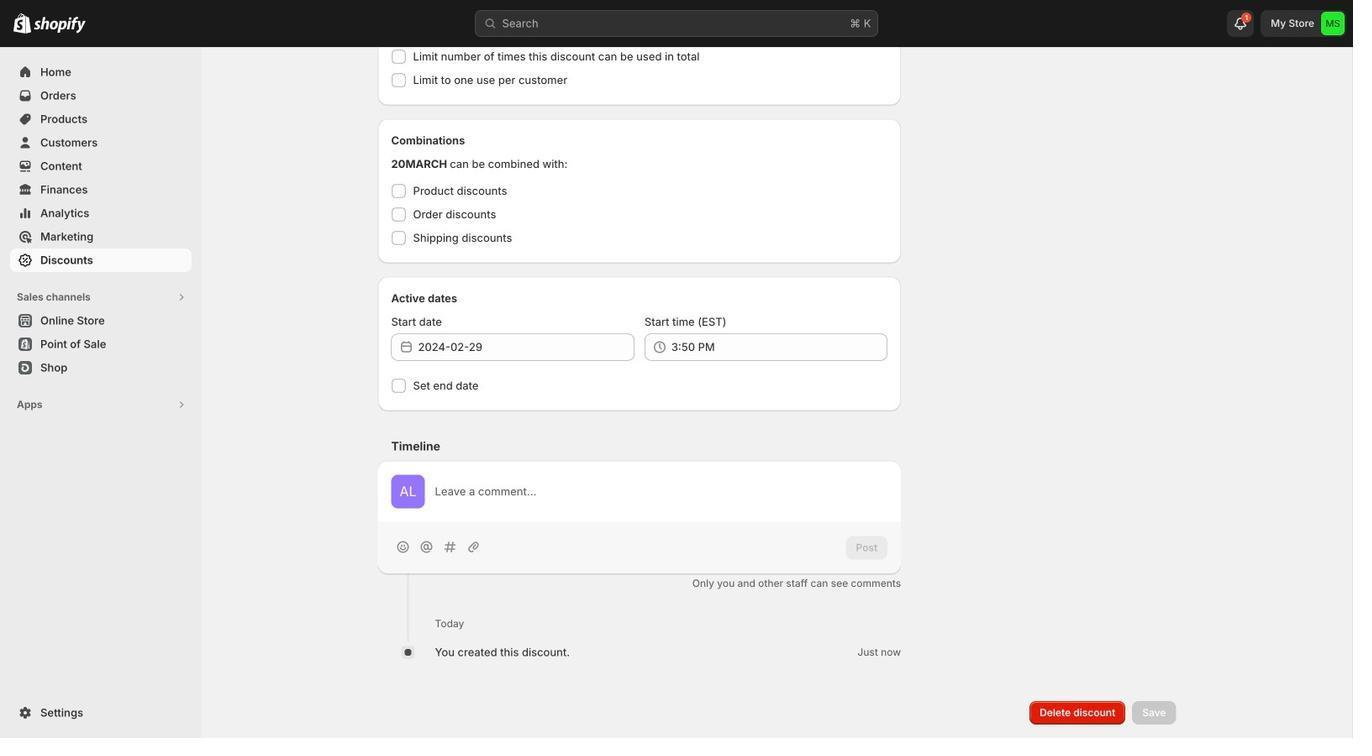 Task type: locate. For each thing, give the bounding box(es) containing it.
shopify image
[[13, 13, 31, 33]]

Leave a comment... text field
[[435, 484, 888, 501]]

Enter time text field
[[671, 334, 888, 361]]



Task type: vqa. For each thing, say whether or not it's contained in the screenshot.
Avatar with initials A L
yes



Task type: describe. For each thing, give the bounding box(es) containing it.
YYYY-MM-DD text field
[[418, 334, 635, 361]]

avatar with initials a l image
[[391, 475, 425, 509]]

shopify image
[[34, 17, 86, 33]]

my store image
[[1321, 12, 1345, 35]]



